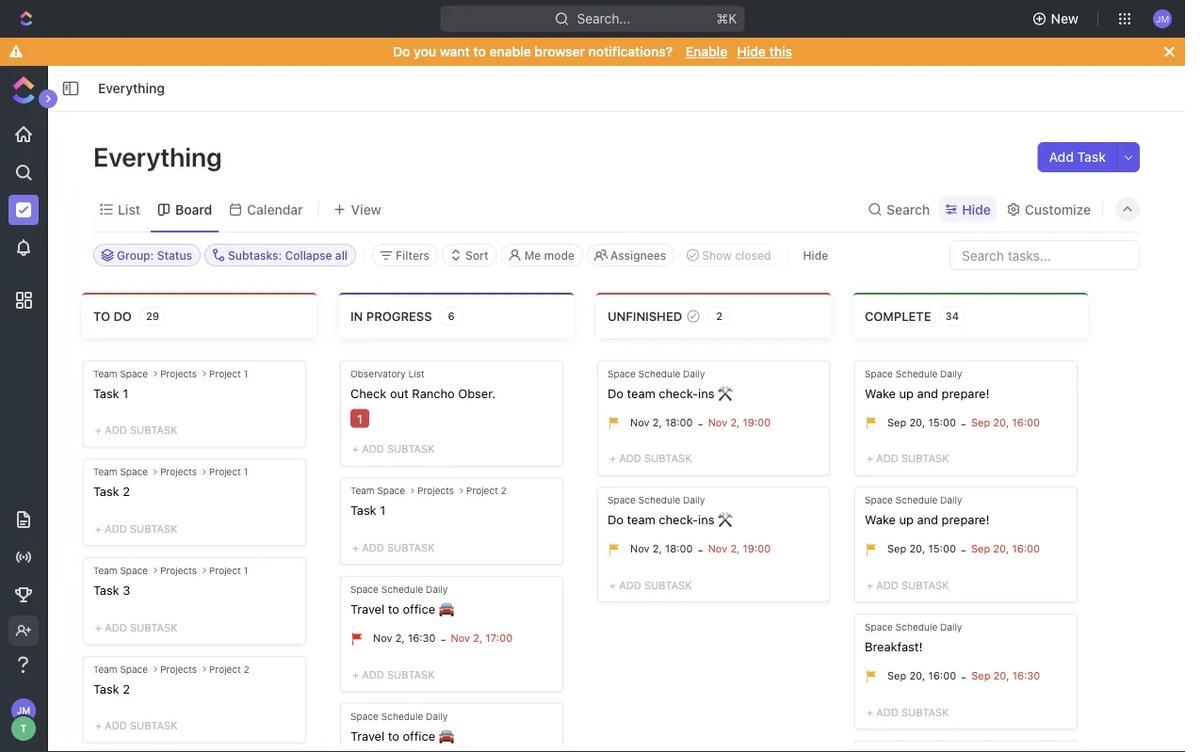 Task type: describe. For each thing, give the bounding box(es) containing it.
to do
[[93, 309, 132, 323]]

group: status
[[117, 249, 192, 262]]

1 vertical spatial do
[[608, 386, 624, 400]]

collapse
[[285, 249, 332, 262]]

project for ‎task 2
[[209, 467, 241, 478]]

task 3
[[93, 583, 130, 598]]

2 space schedule daily travel to office 🚘 from the top
[[351, 711, 451, 743]]

calendar
[[247, 202, 303, 217]]

project 2 for task 2
[[209, 664, 249, 675]]

view
[[351, 202, 381, 217]]

unfinished
[[608, 309, 682, 323]]

notifications?
[[589, 44, 673, 59]]

schedule inside space schedule daily breakfast!
[[896, 622, 938, 633]]

new button
[[1025, 4, 1090, 34]]

nov 2 , 16:30 - nov 2 , 17:00
[[373, 633, 513, 647]]

1 prepare! from the top
[[942, 386, 990, 400]]

1 up from the top
[[899, 386, 914, 400]]

jm for jm t
[[17, 706, 30, 717]]

breakfast!
[[865, 640, 923, 654]]

0 vertical spatial everything
[[98, 81, 165, 96]]

list inside list link
[[118, 202, 140, 217]]

new
[[1051, 11, 1079, 26]]

obser.
[[458, 386, 496, 400]]

1 travel from the top
[[351, 602, 385, 616]]

1 15:00 from the top
[[929, 417, 956, 429]]

task 2
[[93, 682, 130, 696]]

this
[[769, 44, 792, 59]]

17:00
[[486, 633, 513, 645]]

customize
[[1025, 202, 1091, 217]]

group:
[[117, 249, 154, 262]]

add inside button
[[1049, 149, 1074, 165]]

1 ⚒️ from the top
[[718, 386, 730, 400]]

2 18:00 from the top
[[665, 543, 693, 556]]

projects for task 1
[[418, 486, 454, 497]]

jm t
[[17, 706, 30, 735]]

task for task 3
[[93, 583, 119, 598]]

progress
[[366, 309, 432, 323]]

calendar link
[[243, 196, 303, 223]]

mode
[[544, 249, 575, 262]]

list link
[[114, 196, 140, 223]]

browser
[[535, 44, 585, 59]]

project for task 2
[[209, 664, 241, 675]]

Search tasks... text field
[[951, 241, 1139, 269]]

assignees
[[611, 249, 666, 262]]

projects for task 3
[[160, 566, 197, 576]]

projects for ‎task 1
[[160, 368, 197, 379]]

2 ⚒️ from the top
[[718, 513, 730, 527]]

team for task 2
[[93, 664, 117, 675]]

1 space schedule daily travel to office 🚘 from the top
[[351, 584, 451, 616]]

2 nov 2 , 18:00 - nov 2 , 19:00 from the top
[[630, 543, 771, 558]]

enable
[[490, 44, 531, 59]]

search button
[[862, 196, 936, 223]]

team for task 1
[[351, 486, 375, 497]]

view button
[[327, 196, 388, 223]]

projects for task 2
[[160, 664, 197, 675]]

do you want to enable browser notifications? enable hide this
[[393, 44, 792, 59]]

0 vertical spatial hide
[[737, 44, 766, 59]]

2 15:00 from the top
[[929, 543, 956, 556]]

‎task 2
[[93, 485, 130, 499]]

subtasks:
[[228, 249, 282, 262]]

hide inside dropdown button
[[962, 202, 991, 217]]

show closed button
[[679, 244, 780, 267]]

search...
[[577, 11, 631, 26]]

show closed
[[702, 249, 771, 262]]

6
[[448, 310, 455, 323]]

sort
[[466, 249, 489, 262]]

project for task 1
[[466, 486, 498, 497]]

jm button
[[1148, 4, 1178, 34]]

team for ‎task 1
[[93, 368, 117, 379]]

⌘k
[[717, 11, 737, 26]]

you
[[414, 44, 436, 59]]

0 vertical spatial do
[[393, 44, 410, 59]]

project 1 for task 3
[[209, 566, 248, 576]]

filters button
[[372, 244, 438, 267]]

‎task for ‎task 1
[[93, 386, 119, 400]]

customize button
[[1001, 196, 1097, 223]]

hide button
[[940, 196, 997, 223]]

all
[[335, 249, 348, 262]]

task for task 2
[[93, 682, 119, 696]]

add task
[[1049, 149, 1106, 165]]

me mode
[[525, 249, 575, 262]]

2 sep 20 , 15:00 - sep 20 , 16:00 from the top
[[888, 543, 1040, 558]]

assignees button
[[587, 244, 675, 267]]

hide button
[[796, 244, 836, 267]]



Task type: locate. For each thing, give the bounding box(es) containing it.
space
[[120, 368, 148, 379], [608, 368, 636, 379], [865, 368, 893, 379], [120, 467, 148, 478], [377, 486, 405, 497], [608, 495, 636, 506], [865, 495, 893, 506], [120, 566, 148, 576], [351, 584, 379, 595], [865, 622, 893, 633], [120, 664, 148, 675], [351, 711, 379, 722]]

filters
[[396, 249, 430, 262]]

do
[[113, 309, 132, 323]]

list inside observatory list check out rancho obser.
[[409, 368, 425, 379]]

team for task 3
[[93, 566, 117, 576]]

to
[[473, 44, 486, 59], [93, 309, 110, 323], [388, 602, 399, 616], [388, 729, 399, 743]]

0 vertical spatial space schedule daily wake up and prepare!
[[865, 368, 990, 400]]

0 vertical spatial nov 2 , 18:00 - nov 2 , 19:00
[[630, 417, 771, 431]]

0 vertical spatial space schedule daily travel to office 🚘
[[351, 584, 451, 616]]

project
[[209, 368, 241, 379], [209, 467, 241, 478], [466, 486, 498, 497], [209, 566, 241, 576], [209, 664, 241, 675]]

0 horizontal spatial hide
[[737, 44, 766, 59]]

0 vertical spatial and
[[917, 386, 939, 400]]

prepare!
[[942, 386, 990, 400], [942, 513, 990, 527]]

1 vertical spatial space schedule daily travel to office 🚘
[[351, 711, 451, 743]]

0 vertical spatial travel
[[351, 602, 385, 616]]

1 horizontal spatial 16:30
[[1013, 670, 1040, 682]]

everything
[[98, 81, 165, 96], [93, 141, 228, 172]]

2 🚘 from the top
[[439, 729, 451, 743]]

list up rancho
[[409, 368, 425, 379]]

3
[[123, 583, 130, 598]]

1 vertical spatial wake
[[865, 513, 896, 527]]

0 vertical spatial 15:00
[[929, 417, 956, 429]]

2 19:00 from the top
[[743, 543, 771, 556]]

space inside space schedule daily breakfast!
[[865, 622, 893, 633]]

2 horizontal spatial hide
[[962, 202, 991, 217]]

rancho
[[412, 386, 455, 400]]

and
[[917, 386, 939, 400], [917, 513, 939, 527]]

check-
[[659, 386, 698, 400], [659, 513, 698, 527]]

team space up task 1
[[351, 486, 405, 497]]

1 vertical spatial 15:00
[[929, 543, 956, 556]]

0 horizontal spatial 16:30
[[408, 633, 436, 645]]

jm for jm
[[1156, 13, 1170, 24]]

0 vertical spatial wake
[[865, 386, 896, 400]]

team space up "3"
[[93, 566, 148, 576]]

1 vertical spatial ins
[[698, 513, 715, 527]]

1 vertical spatial 16:30
[[1013, 670, 1040, 682]]

team
[[93, 368, 117, 379], [93, 467, 117, 478], [351, 486, 375, 497], [93, 566, 117, 576], [93, 664, 117, 675]]

1 vertical spatial jm
[[17, 706, 30, 717]]

19:00
[[743, 417, 771, 429], [743, 543, 771, 556]]

travel
[[351, 602, 385, 616], [351, 729, 385, 743]]

0 vertical spatial 19:00
[[743, 417, 771, 429]]

1 vertical spatial 19:00
[[743, 543, 771, 556]]

hide
[[737, 44, 766, 59], [962, 202, 991, 217], [803, 249, 828, 262]]

1 vertical spatial 🚘
[[439, 729, 451, 743]]

34
[[946, 310, 959, 323]]

1 project 1 from the top
[[209, 368, 248, 379]]

2 team from the top
[[627, 513, 656, 527]]

2 up from the top
[[899, 513, 914, 527]]

1 🚘 from the top
[[439, 602, 451, 616]]

sep 20 , 16:00 - sep 20 , 16:30
[[888, 670, 1040, 684]]

subtask
[[130, 425, 178, 437], [387, 443, 435, 456], [644, 453, 692, 465], [902, 453, 949, 465], [130, 523, 178, 535], [387, 542, 435, 554], [644, 580, 692, 592], [902, 580, 949, 592], [130, 622, 178, 634], [387, 669, 435, 681], [902, 707, 949, 719], [130, 720, 178, 733]]

2 project 1 from the top
[[209, 467, 248, 478]]

hide right 'closed'
[[803, 249, 828, 262]]

projects for ‎task 2
[[160, 467, 197, 478]]

1 vertical spatial space schedule daily do team check-ins ⚒️
[[608, 495, 730, 527]]

2 vertical spatial hide
[[803, 249, 828, 262]]

1 horizontal spatial jm
[[1156, 13, 1170, 24]]

1 vertical spatial up
[[899, 513, 914, 527]]

1 vertical spatial ‎task
[[93, 485, 119, 499]]

15:00
[[929, 417, 956, 429], [929, 543, 956, 556]]

enable
[[686, 44, 728, 59]]

1 vertical spatial project 1
[[209, 467, 248, 478]]

1 team from the top
[[627, 386, 656, 400]]

⚒️
[[718, 386, 730, 400], [718, 513, 730, 527]]

29
[[146, 310, 159, 323]]

subtasks: collapse all
[[228, 249, 348, 262]]

20
[[910, 417, 923, 429], [993, 417, 1006, 429], [910, 543, 923, 556], [993, 543, 1006, 556], [910, 670, 923, 682], [994, 670, 1007, 682]]

nov 2 , 18:00 - nov 2 , 19:00
[[630, 417, 771, 431], [630, 543, 771, 558]]

daily inside space schedule daily breakfast!
[[940, 622, 962, 633]]

list
[[118, 202, 140, 217], [409, 368, 425, 379]]

16:00 inside "sep 20 , 16:00 - sep 20 , 16:30"
[[929, 670, 957, 682]]

hide right search
[[962, 202, 991, 217]]

hide left this
[[737, 44, 766, 59]]

team up task 3
[[93, 566, 117, 576]]

1 sep 20 , 15:00 - sep 20 , 16:00 from the top
[[888, 417, 1040, 431]]

closed
[[735, 249, 771, 262]]

jm
[[1156, 13, 1170, 24], [17, 706, 30, 717]]

t
[[20, 723, 27, 735]]

team space for ‎task 2
[[93, 467, 148, 478]]

in
[[351, 309, 363, 323]]

0 vertical spatial 16:00
[[1013, 417, 1040, 429]]

team
[[627, 386, 656, 400], [627, 513, 656, 527]]

project 2
[[466, 486, 507, 497], [209, 664, 249, 675]]

board
[[175, 202, 212, 217]]

0 horizontal spatial list
[[118, 202, 140, 217]]

project 2 for task 1
[[466, 486, 507, 497]]

2 space schedule daily wake up and prepare! from the top
[[865, 495, 990, 527]]

🚘
[[439, 602, 451, 616], [439, 729, 451, 743]]

1 vertical spatial hide
[[962, 202, 991, 217]]

task
[[1078, 149, 1106, 165], [351, 504, 377, 518], [93, 583, 119, 598], [93, 682, 119, 696]]

space schedule daily wake up and prepare!
[[865, 368, 990, 400], [865, 495, 990, 527]]

0 vertical spatial jm
[[1156, 13, 1170, 24]]

1 and from the top
[[917, 386, 939, 400]]

1 19:00 from the top
[[743, 417, 771, 429]]

team for ‎task 2
[[93, 467, 117, 478]]

1 vertical spatial sep 20 , 15:00 - sep 20 , 16:00
[[888, 543, 1040, 558]]

add
[[1049, 149, 1074, 165], [105, 425, 127, 437], [362, 443, 384, 456], [619, 453, 641, 465], [876, 453, 899, 465], [105, 523, 127, 535], [362, 542, 384, 554], [619, 580, 641, 592], [876, 580, 899, 592], [105, 622, 127, 634], [362, 669, 384, 681], [876, 707, 899, 719], [105, 720, 127, 733]]

task 1
[[351, 504, 386, 518]]

0 vertical spatial project 1
[[209, 368, 248, 379]]

daily
[[683, 368, 705, 379], [940, 368, 962, 379], [683, 495, 705, 506], [940, 495, 962, 506], [426, 584, 448, 595], [940, 622, 962, 633], [426, 711, 448, 722]]

0 vertical spatial 16:30
[[408, 633, 436, 645]]

wake
[[865, 386, 896, 400], [865, 513, 896, 527]]

1 wake from the top
[[865, 386, 896, 400]]

schedule
[[639, 368, 681, 379], [896, 368, 938, 379], [639, 495, 681, 506], [896, 495, 938, 506], [381, 584, 423, 595], [896, 622, 938, 633], [381, 711, 423, 722]]

1 office from the top
[[403, 602, 435, 616]]

0 vertical spatial 18:00
[[665, 417, 693, 429]]

2 check- from the top
[[659, 513, 698, 527]]

0 vertical spatial team
[[627, 386, 656, 400]]

1 ins from the top
[[698, 386, 715, 400]]

team up task 1
[[351, 486, 375, 497]]

me mode button
[[501, 244, 583, 267]]

1 vertical spatial ⚒️
[[718, 513, 730, 527]]

status
[[157, 249, 192, 262]]

sort button
[[442, 244, 497, 267]]

0 horizontal spatial jm
[[17, 706, 30, 717]]

0 vertical spatial 🚘
[[439, 602, 451, 616]]

3 project 1 from the top
[[209, 566, 248, 576]]

‎task
[[93, 386, 119, 400], [93, 485, 119, 499]]

1
[[244, 368, 248, 379], [123, 386, 128, 400], [357, 412, 363, 426], [244, 467, 248, 478], [380, 504, 386, 518], [244, 566, 248, 576]]

1 horizontal spatial project 2
[[466, 486, 507, 497]]

0 vertical spatial up
[[899, 386, 914, 400]]

2 vertical spatial do
[[608, 513, 624, 527]]

1 space schedule daily do team check-ins ⚒️ from the top
[[608, 368, 730, 400]]

1 vertical spatial 18:00
[[665, 543, 693, 556]]

16:30 inside nov 2 , 16:30 - nov 2 , 17:00
[[408, 633, 436, 645]]

me
[[525, 249, 541, 262]]

0 vertical spatial list
[[118, 202, 140, 217]]

1 horizontal spatial hide
[[803, 249, 828, 262]]

1 vertical spatial 16:00
[[1013, 543, 1040, 556]]

2 space schedule daily do team check-ins ⚒️ from the top
[[608, 495, 730, 527]]

‎task 1
[[93, 386, 128, 400]]

board link
[[171, 196, 212, 223]]

0 vertical spatial project 2
[[466, 486, 507, 497]]

team space up the task 2
[[93, 664, 148, 675]]

2 and from the top
[[917, 513, 939, 527]]

0 vertical spatial ins
[[698, 386, 715, 400]]

0 vertical spatial space schedule daily do team check-ins ⚒️
[[608, 368, 730, 400]]

1 space schedule daily wake up and prepare! from the top
[[865, 368, 990, 400]]

+ add subtask
[[95, 425, 178, 437], [352, 443, 435, 456], [610, 453, 692, 465], [867, 453, 949, 465], [95, 523, 178, 535], [352, 542, 435, 554], [610, 580, 692, 592], [867, 580, 949, 592], [95, 622, 178, 634], [352, 669, 435, 681], [867, 707, 949, 719], [95, 720, 178, 733]]

-
[[698, 417, 704, 431], [961, 417, 967, 431], [698, 543, 704, 558], [961, 543, 967, 558], [440, 633, 446, 647], [961, 670, 967, 684]]

0 vertical spatial office
[[403, 602, 435, 616]]

0 horizontal spatial project 2
[[209, 664, 249, 675]]

show
[[702, 249, 732, 262]]

2 office from the top
[[403, 729, 435, 743]]

project for ‎task 1
[[209, 368, 241, 379]]

0 vertical spatial check-
[[659, 386, 698, 400]]

task inside button
[[1078, 149, 1106, 165]]

1 vertical spatial team
[[627, 513, 656, 527]]

observatory list check out rancho obser.
[[351, 368, 496, 400]]

observatory
[[351, 368, 406, 379]]

team space for task 1
[[351, 486, 405, 497]]

space schedule daily travel to office 🚘
[[351, 584, 451, 616], [351, 711, 451, 743]]

team up '‎task 1'
[[93, 368, 117, 379]]

2 prepare! from the top
[[942, 513, 990, 527]]

1 check- from the top
[[659, 386, 698, 400]]

list up group:
[[118, 202, 140, 217]]

16:00
[[1013, 417, 1040, 429], [1013, 543, 1040, 556], [929, 670, 957, 682]]

project 1 for ‎task 2
[[209, 467, 248, 478]]

jm inside dropdown button
[[1156, 13, 1170, 24]]

team space up ‎task 2
[[93, 467, 148, 478]]

0 vertical spatial ⚒️
[[718, 386, 730, 400]]

2 travel from the top
[[351, 729, 385, 743]]

want
[[440, 44, 470, 59]]

team space
[[93, 368, 148, 379], [93, 467, 148, 478], [351, 486, 405, 497], [93, 566, 148, 576], [93, 664, 148, 675]]

1 vertical spatial prepare!
[[942, 513, 990, 527]]

1 vertical spatial and
[[917, 513, 939, 527]]

1 vertical spatial project 2
[[209, 664, 249, 675]]

hide inside button
[[803, 249, 828, 262]]

search
[[887, 202, 930, 217]]

2 vertical spatial 16:00
[[929, 670, 957, 682]]

out
[[390, 386, 409, 400]]

0 vertical spatial sep 20 , 15:00 - sep 20 , 16:00
[[888, 417, 1040, 431]]

1 ‎task from the top
[[93, 386, 119, 400]]

project 1 for ‎task 1
[[209, 368, 248, 379]]

everything link
[[93, 77, 169, 100]]

2 ‎task from the top
[[93, 485, 119, 499]]

task for task 1
[[351, 504, 377, 518]]

,
[[659, 417, 662, 429], [737, 417, 740, 429], [923, 417, 926, 429], [1006, 417, 1010, 429], [659, 543, 662, 556], [737, 543, 740, 556], [923, 543, 926, 556], [1006, 543, 1010, 556], [402, 633, 405, 645], [480, 633, 483, 645], [923, 670, 926, 682], [1007, 670, 1010, 682]]

1 nov 2 , 18:00 - nov 2 , 19:00 from the top
[[630, 417, 771, 431]]

18:00
[[665, 417, 693, 429], [665, 543, 693, 556]]

project 1
[[209, 368, 248, 379], [209, 467, 248, 478], [209, 566, 248, 576]]

team space for task 2
[[93, 664, 148, 675]]

2 wake from the top
[[865, 513, 896, 527]]

1 vertical spatial nov 2 , 18:00 - nov 2 , 19:00
[[630, 543, 771, 558]]

2 ins from the top
[[698, 513, 715, 527]]

1 vertical spatial travel
[[351, 729, 385, 743]]

complete
[[865, 309, 931, 323]]

office
[[403, 602, 435, 616], [403, 729, 435, 743]]

16:30 inside "sep 20 , 16:00 - sep 20 , 16:30"
[[1013, 670, 1040, 682]]

in progress
[[351, 309, 432, 323]]

2 vertical spatial project 1
[[209, 566, 248, 576]]

1 vertical spatial check-
[[659, 513, 698, 527]]

0 vertical spatial prepare!
[[942, 386, 990, 400]]

team up the task 2
[[93, 664, 117, 675]]

team space for ‎task 1
[[93, 368, 148, 379]]

team up ‎task 2
[[93, 467, 117, 478]]

0 vertical spatial ‎task
[[93, 386, 119, 400]]

+
[[95, 425, 102, 437], [352, 443, 359, 456], [610, 453, 616, 465], [867, 453, 874, 465], [95, 523, 102, 535], [352, 542, 359, 554], [610, 580, 616, 592], [867, 580, 874, 592], [95, 622, 102, 634], [352, 669, 359, 681], [867, 707, 874, 719], [95, 720, 102, 733]]

team space up '‎task 1'
[[93, 368, 148, 379]]

1 vertical spatial space schedule daily wake up and prepare!
[[865, 495, 990, 527]]

space schedule daily do team check-ins ⚒️
[[608, 368, 730, 400], [608, 495, 730, 527]]

ins
[[698, 386, 715, 400], [698, 513, 715, 527]]

‎task for ‎task 2
[[93, 485, 119, 499]]

view button
[[327, 188, 388, 232]]

check
[[351, 386, 387, 400]]

project for task 3
[[209, 566, 241, 576]]

1 vertical spatial everything
[[93, 141, 228, 172]]

space schedule daily breakfast!
[[865, 622, 962, 654]]

team space for task 3
[[93, 566, 148, 576]]

1 vertical spatial list
[[409, 368, 425, 379]]

1 horizontal spatial list
[[409, 368, 425, 379]]

add task button
[[1038, 142, 1118, 172]]

1 vertical spatial office
[[403, 729, 435, 743]]

1 18:00 from the top
[[665, 417, 693, 429]]



Task type: vqa. For each thing, say whether or not it's contained in the screenshot.


